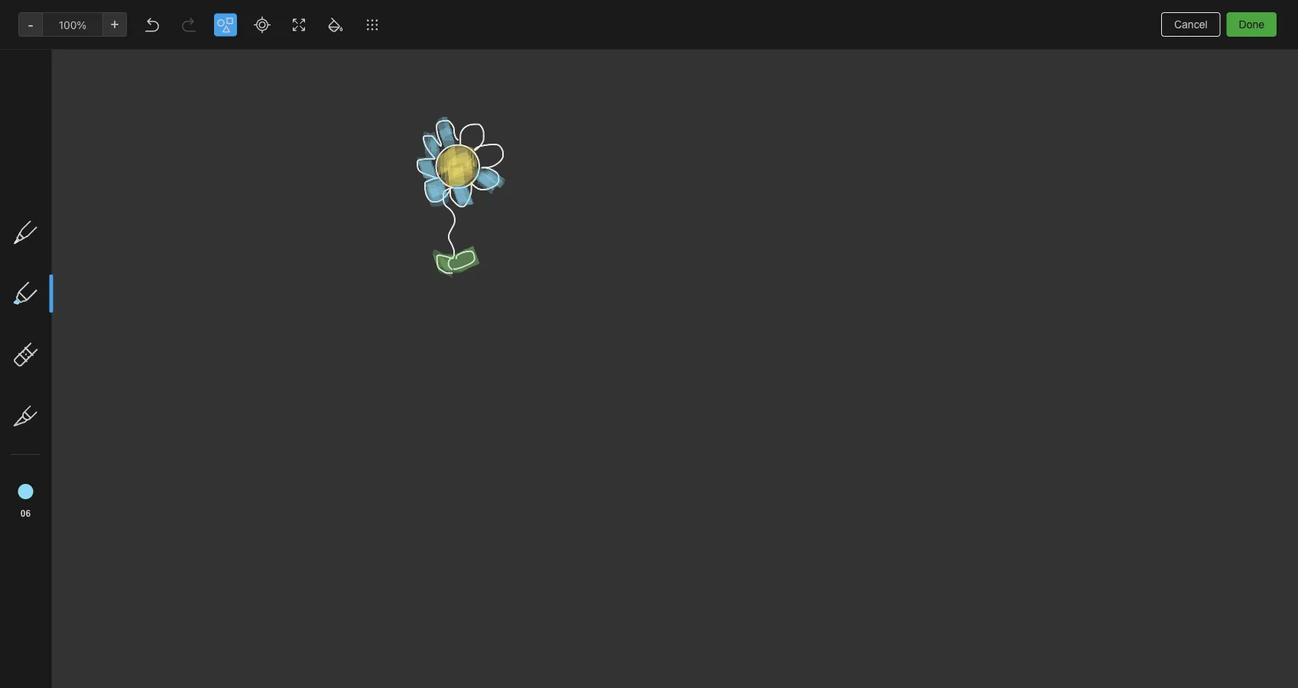 Task type: locate. For each thing, give the bounding box(es) containing it.
morning
[[344, 129, 384, 141]]

3 notes
[[202, 48, 239, 60]]

share
[[1219, 12, 1249, 24]]

settings image
[[156, 12, 174, 31]]

notes up notes
[[216, 15, 259, 33]]

notes
[[211, 48, 239, 60]]

3
[[202, 48, 208, 60]]

Note Editor text field
[[0, 0, 1298, 688]]

notebooks link
[[0, 203, 183, 227]]

new button
[[9, 80, 174, 108]]

task
[[387, 129, 410, 141]]

note window element
[[0, 0, 1298, 688]]

me
[[95, 257, 110, 270]]

share button
[[1206, 6, 1262, 31]]

shared
[[34, 257, 69, 270]]

1 vertical spatial notes
[[34, 150, 63, 163]]

shared with me
[[34, 257, 110, 270]]

None search field
[[20, 44, 164, 72]]

trash
[[34, 291, 61, 304]]

only
[[1153, 12, 1174, 24]]

0 vertical spatial notes
[[216, 15, 259, 33]]

expand tags image
[[4, 233, 16, 245]]

0 horizontal spatial notes
[[34, 150, 63, 163]]

shared with me link
[[0, 252, 183, 276]]

dec
[[560, 47, 580, 60]]

5,
[[583, 47, 592, 60]]

tasks button
[[0, 169, 183, 193]]

notes
[[216, 15, 259, 33], [34, 150, 63, 163]]

organize
[[344, 115, 388, 128]]

2023
[[595, 47, 621, 60]]

tree
[[0, 120, 184, 604]]

notes down home
[[34, 150, 63, 163]]

home
[[34, 126, 63, 138]]

last
[[487, 47, 508, 60]]



Task type: vqa. For each thing, say whether or not it's contained in the screenshot.
Task
yes



Task type: describe. For each thing, give the bounding box(es) containing it.
1 horizontal spatial notes
[[216, 15, 259, 33]]

notes inside 'tree'
[[34, 150, 63, 163]]

notebooks
[[34, 208, 88, 221]]

tags button
[[0, 227, 183, 252]]

only you
[[1153, 12, 1194, 24]]

Search text field
[[20, 44, 164, 72]]

tree containing home
[[0, 120, 184, 604]]

organize files - morning task button
[[331, 86, 458, 278]]

home link
[[0, 120, 184, 145]]

tasks
[[34, 175, 61, 188]]

you
[[1177, 12, 1194, 24]]

trash link
[[0, 285, 183, 310]]

organize files - morning task
[[344, 115, 421, 141]]

notes link
[[0, 145, 183, 169]]

files
[[391, 115, 414, 128]]

-
[[416, 115, 421, 128]]

new
[[34, 88, 56, 100]]

edited
[[511, 47, 542, 60]]

last edited on dec 5, 2023
[[487, 47, 621, 60]]

on
[[545, 47, 557, 60]]

with
[[71, 257, 92, 270]]

tags
[[34, 233, 58, 246]]



